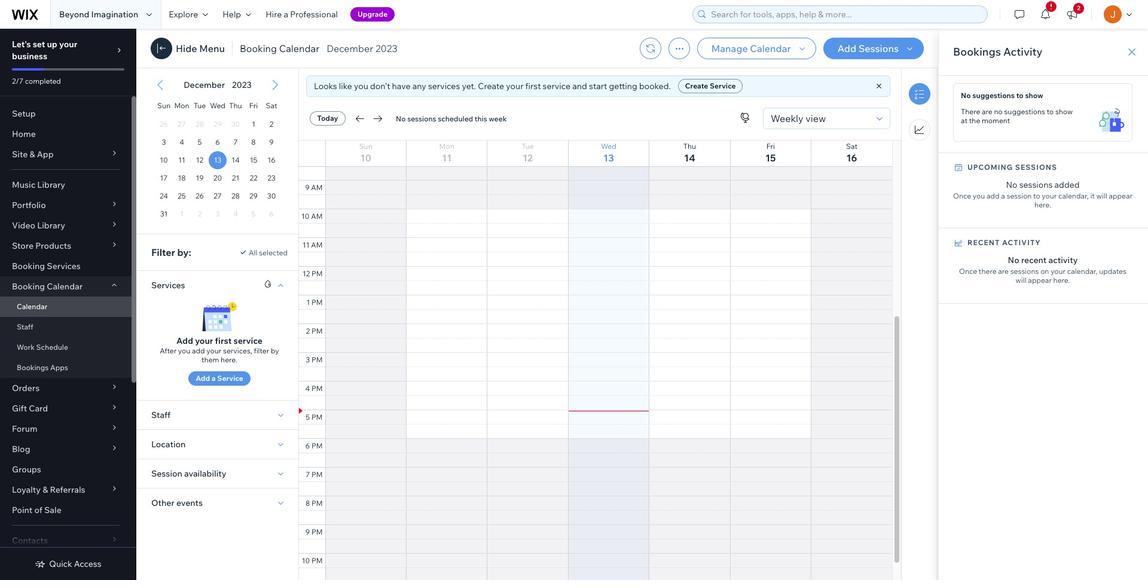 Task type: describe. For each thing, give the bounding box(es) containing it.
row group containing 1
[[144, 115, 291, 234]]

loyalty
[[12, 485, 41, 495]]

updates
[[1100, 267, 1127, 276]]

0 vertical spatial service
[[543, 81, 571, 92]]

session availability button
[[151, 467, 226, 481]]

pm for 5 pm
[[312, 413, 323, 422]]

3 for 3 pm
[[306, 355, 310, 364]]

booking calendar button
[[0, 276, 132, 297]]

all selected
[[249, 248, 288, 257]]

your inside let's set up your business
[[59, 39, 77, 50]]

contacts button
[[0, 531, 132, 551]]

here. inside no sessions added once you add a session to your calendar, it will appear here.
[[1035, 200, 1052, 209]]

add a service button
[[189, 371, 251, 386]]

11 for 11 am
[[303, 240, 310, 249]]

9 for 9
[[269, 138, 274, 147]]

availability
[[184, 468, 226, 479]]

manage calendar
[[712, 42, 791, 54]]

video library button
[[0, 215, 132, 236]]

access
[[74, 559, 101, 569]]

there are no suggestions to show at the moment
[[961, 107, 1073, 125]]

staff for "staff" link
[[17, 322, 33, 331]]

4 pm
[[305, 384, 323, 393]]

9 for 9 am
[[305, 183, 310, 192]]

row containing 3
[[155, 133, 281, 151]]

no recent activity once there are sessions on your calendar, updates will appear here.
[[960, 255, 1127, 285]]

other
[[151, 498, 175, 508]]

other events button
[[151, 496, 203, 510]]

filter
[[254, 346, 269, 355]]

today button
[[310, 111, 346, 126]]

at
[[961, 116, 968, 125]]

1 vertical spatial thu
[[684, 142, 696, 151]]

1 horizontal spatial booking calendar
[[240, 42, 320, 54]]

sat for sat 16
[[846, 142, 858, 151]]

0 vertical spatial wed
[[210, 101, 225, 110]]

0 horizontal spatial show
[[1026, 91, 1044, 100]]

sun 10
[[359, 142, 373, 164]]

1 horizontal spatial 2
[[306, 327, 310, 336]]

add inside no sessions added once you add a session to your calendar, it will appear here.
[[987, 191, 1000, 200]]

site & app
[[12, 149, 54, 160]]

video library
[[12, 220, 65, 231]]

booked.
[[639, 81, 671, 92]]

calendar link
[[0, 297, 132, 317]]

10 inside sun 10
[[360, 152, 371, 164]]

session availability
[[151, 468, 226, 479]]

row containing 17
[[155, 169, 281, 187]]

pm for 2 pm
[[312, 327, 323, 336]]

pm for 9 pm
[[312, 528, 323, 537]]

6 pm
[[306, 441, 323, 450]]

have
[[392, 81, 411, 92]]

booking for booking calendar dropdown button
[[12, 281, 45, 292]]

gift card button
[[0, 398, 132, 419]]

site & app button
[[0, 144, 132, 165]]

bookings activity
[[954, 45, 1043, 59]]

10 for 10 am
[[302, 212, 310, 221]]

wednesday, december 13, 2023 cell
[[209, 151, 227, 169]]

video
[[12, 220, 35, 231]]

mon 11
[[439, 142, 454, 164]]

19
[[196, 173, 204, 182]]

0 vertical spatial to
[[1017, 91, 1024, 100]]

am for 10 am
[[311, 212, 323, 221]]

added
[[1055, 179, 1080, 190]]

location
[[151, 439, 186, 450]]

blog
[[12, 444, 30, 455]]

1 horizontal spatial tue
[[522, 142, 534, 151]]

december for december
[[184, 80, 225, 90]]

hide
[[176, 42, 197, 54]]

0 horizontal spatial create
[[478, 81, 504, 92]]

0 vertical spatial booking
[[240, 42, 277, 54]]

first inside add your first service after you add your services, filter by them here.
[[215, 336, 232, 346]]

your inside no sessions added once you add a session to your calendar, it will appear here.
[[1042, 191, 1057, 200]]

6 for 6 pm
[[306, 441, 310, 450]]

0 horizontal spatial 2
[[270, 120, 274, 129]]

am for 9 am
[[311, 183, 323, 192]]

explore
[[169, 9, 198, 20]]

28
[[232, 191, 240, 200]]

5 for 5 pm
[[306, 413, 310, 422]]

you inside add your first service after you add your services, filter by them here.
[[178, 346, 190, 355]]

once for no recent activity
[[960, 267, 978, 276]]

am for 11 am
[[311, 240, 323, 249]]

show inside the there are no suggestions to show at the moment
[[1056, 107, 1073, 116]]

your left services,
[[207, 346, 222, 355]]

12 for 12 pm
[[303, 269, 310, 278]]

10 am
[[302, 212, 323, 221]]

22
[[250, 173, 258, 182]]

booking services
[[12, 261, 81, 272]]

no for scheduled
[[396, 114, 406, 123]]

calendar, inside no recent activity once there are sessions on your calendar, updates will appear here.
[[1068, 267, 1098, 276]]

are inside no recent activity once there are sessions on your calendar, updates will appear here.
[[999, 267, 1009, 276]]

grid containing december
[[144, 69, 291, 234]]

sessions for no sessions added once you add a session to your calendar, it will appear here.
[[1020, 179, 1053, 190]]

0 vertical spatial suggestions
[[973, 91, 1015, 100]]

upcoming
[[968, 163, 1013, 172]]

and
[[573, 81, 587, 92]]

booking services link
[[0, 256, 132, 276]]

app
[[37, 149, 54, 160]]

no sessions added once you add a session to your calendar, it will appear here.
[[954, 179, 1133, 209]]

activity for recent activity
[[1003, 238, 1041, 247]]

2023 inside grid
[[232, 80, 252, 90]]

4 for 4
[[180, 138, 184, 147]]

groups link
[[0, 459, 132, 480]]

work schedule link
[[0, 337, 132, 358]]

13 inside wed 13
[[604, 152, 614, 164]]

wed 13
[[601, 142, 617, 164]]

groups
[[12, 464, 41, 475]]

add sessions
[[838, 42, 899, 54]]

8 for 8 pm
[[306, 499, 310, 508]]

bookings for bookings activity
[[954, 45, 1001, 59]]

sun for 10
[[359, 142, 373, 151]]

4 for 4 pm
[[305, 384, 310, 393]]

manage calendar button
[[697, 38, 816, 59]]

add inside add your first service after you add your services, filter by them here.
[[192, 346, 205, 355]]

portfolio button
[[0, 195, 132, 215]]

29
[[249, 191, 258, 200]]

& for site
[[30, 149, 35, 160]]

site
[[12, 149, 28, 160]]

music library
[[12, 179, 65, 190]]

grid containing 10
[[299, 0, 902, 580]]

music
[[12, 179, 35, 190]]

by:
[[177, 246, 191, 258]]

point of sale
[[12, 505, 61, 516]]

quick
[[49, 559, 72, 569]]

products
[[35, 240, 71, 251]]

1 vertical spatial wed
[[601, 142, 617, 151]]

services,
[[223, 346, 252, 355]]

start
[[589, 81, 607, 92]]

row containing 1
[[155, 115, 281, 133]]

forum
[[12, 424, 37, 434]]

scheduled
[[438, 114, 473, 123]]

sun for mon
[[157, 101, 170, 110]]

0 horizontal spatial 16
[[268, 156, 276, 165]]

pm for 1 pm
[[312, 298, 323, 307]]

0 horizontal spatial thu
[[229, 101, 242, 110]]

26
[[196, 191, 204, 200]]

store products
[[12, 240, 71, 251]]

30
[[267, 191, 276, 200]]

11 inside mon 11
[[442, 152, 452, 164]]

14 inside thu 14
[[684, 152, 696, 164]]

all
[[249, 248, 257, 257]]

13 inside wednesday, december 13, 2023 cell
[[214, 156, 222, 165]]

schedule
[[36, 343, 68, 352]]

yet.
[[462, 81, 476, 92]]

december 2023
[[327, 42, 398, 54]]

create inside button
[[685, 81, 708, 90]]

contacts
[[12, 535, 48, 546]]

let's
[[12, 39, 31, 50]]

once for no sessions added
[[954, 191, 972, 200]]

0 horizontal spatial 14
[[232, 156, 240, 165]]

1 horizontal spatial you
[[354, 81, 368, 92]]

by
[[271, 346, 279, 355]]

loyalty & referrals button
[[0, 480, 132, 500]]

sessions for upcoming sessions
[[1016, 163, 1058, 172]]

other events
[[151, 498, 203, 508]]

3 pm
[[306, 355, 323, 364]]

like
[[339, 81, 352, 92]]

1 horizontal spatial mon
[[439, 142, 454, 151]]

filter
[[151, 246, 175, 258]]

0 vertical spatial service
[[710, 81, 736, 90]]

this
[[475, 114, 487, 123]]

help button
[[216, 0, 259, 29]]

9 for 9 pm
[[306, 528, 310, 537]]

31
[[160, 209, 168, 218]]

booking for booking services link
[[12, 261, 45, 272]]

12 for 12
[[196, 156, 203, 165]]

0 horizontal spatial 15
[[250, 156, 257, 165]]



Task type: vqa. For each thing, say whether or not it's contained in the screenshot.


Task type: locate. For each thing, give the bounding box(es) containing it.
there
[[979, 267, 997, 276]]

&
[[30, 149, 35, 160], [43, 485, 48, 495]]

1 horizontal spatial first
[[526, 81, 541, 92]]

pm for 8 pm
[[312, 499, 323, 508]]

appear inside no recent activity once there are sessions on your calendar, updates will appear here.
[[1029, 276, 1052, 285]]

pm for 3 pm
[[312, 355, 323, 364]]

booking inside dropdown button
[[12, 281, 45, 292]]

2 horizontal spatial to
[[1047, 107, 1054, 116]]

24
[[160, 191, 168, 200]]

7 pm from the top
[[312, 441, 323, 450]]

sessions down recent
[[1011, 267, 1039, 276]]

8 inside row
[[251, 138, 256, 147]]

home link
[[0, 124, 132, 144]]

0 vertical spatial 7
[[234, 138, 238, 147]]

calendar, down added
[[1059, 191, 1089, 200]]

1 vertical spatial services
[[151, 280, 185, 291]]

services
[[47, 261, 81, 272], [151, 280, 185, 291]]

hire a professional link
[[259, 0, 345, 29]]

add for your
[[177, 336, 193, 346]]

3 pm from the top
[[312, 327, 323, 336]]

8 up 9 pm
[[306, 499, 310, 508]]

appear inside no sessions added once you add a session to your calendar, it will appear here.
[[1109, 191, 1133, 200]]

hire
[[266, 9, 282, 20]]

no down have
[[396, 114, 406, 123]]

0 horizontal spatial grid
[[144, 69, 291, 234]]

0 vertical spatial 3
[[162, 138, 166, 147]]

suggestions inside the there are no suggestions to show at the moment
[[1005, 107, 1046, 116]]

0 vertical spatial 6
[[216, 138, 220, 147]]

2 pm from the top
[[312, 298, 323, 307]]

point
[[12, 505, 32, 516]]

6 inside row
[[216, 138, 220, 147]]

library inside "popup button"
[[37, 220, 65, 231]]

1 horizontal spatial services
[[151, 280, 185, 291]]

1 vertical spatial 3
[[306, 355, 310, 364]]

gift card
[[12, 403, 48, 414]]

here. right the session
[[1035, 200, 1052, 209]]

27
[[214, 191, 222, 200]]

will inside no recent activity once there are sessions on your calendar, updates will appear here.
[[1016, 276, 1027, 285]]

0 horizontal spatial 12
[[196, 156, 203, 165]]

11 down "10 am"
[[303, 240, 310, 249]]

16 inside the sat 16
[[847, 152, 858, 164]]

create service button
[[678, 79, 743, 93]]

1 vertical spatial am
[[311, 212, 323, 221]]

no for activity
[[1008, 255, 1020, 266]]

0 horizontal spatial 2023
[[232, 80, 252, 90]]

alert
[[180, 80, 255, 90]]

1 horizontal spatial 15
[[766, 152, 776, 164]]

1 vertical spatial service
[[234, 336, 263, 346]]

will inside no sessions added once you add a session to your calendar, it will appear here.
[[1097, 191, 1108, 200]]

10 pm from the top
[[312, 528, 323, 537]]

are left no
[[982, 107, 993, 116]]

7 for 7 pm
[[306, 470, 310, 479]]

7 inside row
[[234, 138, 238, 147]]

1 horizontal spatial a
[[284, 9, 288, 20]]

here. right them
[[221, 355, 237, 364]]

services inside the sidebar 'element'
[[47, 261, 81, 272]]

1 vertical spatial bookings
[[17, 363, 49, 372]]

sessions
[[859, 42, 899, 54]]

activity for bookings activity
[[1004, 45, 1043, 59]]

10 for 10
[[160, 156, 168, 165]]

2 vertical spatial 9
[[306, 528, 310, 537]]

add a service
[[196, 374, 243, 383]]

will right it
[[1097, 191, 1108, 200]]

to inside the there are no suggestions to show at the moment
[[1047, 107, 1054, 116]]

1 library from the top
[[37, 179, 65, 190]]

2 am from the top
[[311, 212, 323, 221]]

15
[[766, 152, 776, 164], [250, 156, 257, 165]]

1 horizontal spatial 5
[[306, 413, 310, 422]]

0 vertical spatial are
[[982, 107, 993, 116]]

1 horizontal spatial service
[[710, 81, 736, 90]]

your down activity
[[1051, 267, 1066, 276]]

0 horizontal spatial you
[[178, 346, 190, 355]]

of
[[34, 505, 42, 516]]

9 up 23 at top
[[269, 138, 274, 147]]

to right no
[[1047, 107, 1054, 116]]

staff link
[[0, 317, 132, 337]]

am down 9 am
[[311, 212, 323, 221]]

2023
[[376, 42, 398, 54], [232, 80, 252, 90]]

0 vertical spatial here.
[[1035, 200, 1052, 209]]

create right booked.
[[685, 81, 708, 90]]

1 horizontal spatial will
[[1097, 191, 1108, 200]]

0 horizontal spatial to
[[1017, 91, 1024, 100]]

pm up 8 pm
[[312, 470, 323, 479]]

pm down 1 pm on the left bottom of the page
[[312, 327, 323, 336]]

0 vertical spatial booking calendar
[[240, 42, 320, 54]]

0 vertical spatial you
[[354, 81, 368, 92]]

12
[[523, 152, 533, 164], [196, 156, 203, 165], [303, 269, 310, 278]]

your up them
[[195, 336, 213, 346]]

18
[[178, 173, 186, 182]]

location button
[[151, 437, 186, 452]]

1 vertical spatial 7
[[306, 470, 310, 479]]

2 horizontal spatial add
[[838, 42, 857, 54]]

7 for 7
[[234, 138, 238, 147]]

2 vertical spatial you
[[178, 346, 190, 355]]

1 horizontal spatial 6
[[306, 441, 310, 450]]

2/7 completed
[[12, 77, 61, 86]]

sessions inside no recent activity once there are sessions on your calendar, updates will appear here.
[[1011, 267, 1039, 276]]

no up there
[[961, 91, 971, 100]]

pm down 5 pm
[[312, 441, 323, 450]]

1 vertical spatial calendar,
[[1068, 267, 1098, 276]]

0 vertical spatial tue
[[194, 101, 206, 110]]

add right after
[[192, 346, 205, 355]]

1 horizontal spatial show
[[1056, 107, 1073, 116]]

service inside add your first service after you add your services, filter by them here.
[[234, 336, 263, 346]]

13
[[604, 152, 614, 164], [214, 156, 222, 165]]

no for to
[[961, 91, 971, 100]]

11
[[442, 152, 452, 164], [178, 156, 185, 165], [303, 240, 310, 249]]

1 vertical spatial first
[[215, 336, 232, 346]]

show
[[1026, 91, 1044, 100], [1056, 107, 1073, 116]]

will down recent
[[1016, 276, 1027, 285]]

sat for sat
[[266, 101, 277, 110]]

first up them
[[215, 336, 232, 346]]

pm for 7 pm
[[312, 470, 323, 479]]

0 vertical spatial bookings
[[954, 45, 1001, 59]]

1 horizontal spatial 1
[[307, 298, 310, 307]]

2023 down upgrade button
[[376, 42, 398, 54]]

selected
[[259, 248, 288, 257]]

bookings down the work
[[17, 363, 49, 372]]

work schedule
[[17, 343, 68, 352]]

bookings up no suggestions to show
[[954, 45, 1001, 59]]

0 horizontal spatial 6
[[216, 138, 220, 147]]

here. inside add your first service after you add your services, filter by them here.
[[221, 355, 237, 364]]

2 pm
[[306, 327, 323, 336]]

2 inside button
[[1077, 4, 1081, 12]]

0 vertical spatial 2023
[[376, 42, 398, 54]]

0 horizontal spatial staff
[[17, 322, 33, 331]]

7 down 6 pm
[[306, 470, 310, 479]]

here. inside no recent activity once there are sessions on your calendar, updates will appear here.
[[1054, 276, 1070, 285]]

a left the session
[[1002, 191, 1006, 200]]

2/7
[[12, 77, 23, 86]]

no suggestions to show
[[961, 91, 1044, 100]]

sessions up no sessions added once you add a session to your calendar, it will appear here.
[[1016, 163, 1058, 172]]

a down them
[[212, 374, 216, 383]]

1 horizontal spatial 14
[[684, 152, 696, 164]]

to right the session
[[1034, 191, 1041, 200]]

0 horizontal spatial service
[[217, 374, 243, 383]]

11 down no sessions scheduled this week at top
[[442, 152, 452, 164]]

11 am
[[303, 240, 323, 249]]

pm down 8 pm
[[312, 528, 323, 537]]

gift
[[12, 403, 27, 414]]

activity
[[1004, 45, 1043, 59], [1003, 238, 1041, 247]]

add for sessions
[[838, 42, 857, 54]]

mon down no sessions scheduled this week at top
[[439, 142, 454, 151]]

1 vertical spatial are
[[999, 267, 1009, 276]]

0 horizontal spatial fri
[[249, 101, 258, 110]]

1 vertical spatial a
[[1002, 191, 1006, 200]]

9 up "10 am"
[[305, 183, 310, 192]]

Search for tools, apps, help & more... field
[[708, 6, 984, 23]]

card
[[29, 403, 48, 414]]

7
[[234, 138, 238, 147], [306, 470, 310, 479]]

1 for 1 pm
[[307, 298, 310, 307]]

calendar down hire a professional
[[279, 42, 320, 54]]

3 am from the top
[[311, 240, 323, 249]]

0 vertical spatial will
[[1097, 191, 1108, 200]]

fri inside fri 15
[[767, 142, 775, 151]]

10 for 10 pm
[[302, 556, 310, 565]]

sale
[[44, 505, 61, 516]]

help
[[223, 9, 241, 20]]

1 vertical spatial 6
[[306, 441, 310, 450]]

1 vertical spatial will
[[1016, 276, 1027, 285]]

8 for 8
[[251, 138, 256, 147]]

pm for 6 pm
[[312, 441, 323, 450]]

beyond
[[59, 9, 89, 20]]

fri for fri 15
[[767, 142, 775, 151]]

services down filter by:
[[151, 280, 185, 291]]

bookings for bookings apps
[[17, 363, 49, 372]]

1 vertical spatial december
[[184, 80, 225, 90]]

1 for 1
[[252, 120, 255, 129]]

& inside popup button
[[43, 485, 48, 495]]

1 horizontal spatial december
[[327, 42, 373, 54]]

11 pm from the top
[[312, 556, 323, 565]]

your
[[59, 39, 77, 50], [506, 81, 524, 92], [1042, 191, 1057, 200], [1051, 267, 1066, 276], [195, 336, 213, 346], [207, 346, 222, 355]]

booking down store
[[12, 261, 45, 272]]

& right site
[[30, 149, 35, 160]]

pm up 1 pm on the left bottom of the page
[[312, 269, 323, 278]]

your down added
[[1042, 191, 1057, 200]]

5 pm from the top
[[312, 384, 323, 393]]

2023 up "sun mon tue wed thu"
[[232, 80, 252, 90]]

thu
[[229, 101, 242, 110], [684, 142, 696, 151]]

21
[[232, 173, 239, 182]]

sessions for no sessions scheduled this week
[[407, 114, 436, 123]]

a for professional
[[284, 9, 288, 20]]

6 up wednesday, december 13, 2023 cell in the top left of the page
[[216, 138, 220, 147]]

8 up 22
[[251, 138, 256, 147]]

9 am
[[305, 183, 323, 192]]

pm up 2 pm
[[312, 298, 323, 307]]

your up week
[[506, 81, 524, 92]]

mon down hide
[[174, 101, 189, 110]]

are right there
[[999, 267, 1009, 276]]

no
[[961, 91, 971, 100], [396, 114, 406, 123], [1006, 179, 1018, 190], [1008, 255, 1020, 266]]

1 vertical spatial 4
[[305, 384, 310, 393]]

staff inside the sidebar 'element'
[[17, 322, 33, 331]]

no for added
[[1006, 179, 1018, 190]]

0 vertical spatial appear
[[1109, 191, 1133, 200]]

booking calendar down booking services
[[12, 281, 83, 292]]

alert containing december
[[180, 80, 255, 90]]

add left sessions
[[838, 42, 857, 54]]

0 vertical spatial 8
[[251, 138, 256, 147]]

december up "sun mon tue wed thu"
[[184, 80, 225, 90]]

pm down the 7 pm
[[312, 499, 323, 508]]

you down upcoming
[[973, 191, 985, 200]]

2 horizontal spatial 12
[[523, 152, 533, 164]]

3 up 17
[[162, 138, 166, 147]]

8 pm from the top
[[312, 470, 323, 479]]

1 up 22
[[252, 120, 255, 129]]

suggestions right no
[[1005, 107, 1046, 116]]

forum button
[[0, 419, 132, 439]]

7 up the 21 at the top left
[[234, 138, 238, 147]]

1 inside row
[[252, 120, 255, 129]]

1 am from the top
[[311, 183, 323, 192]]

no inside no sessions added once you add a session to your calendar, it will appear here.
[[1006, 179, 1018, 190]]

14
[[684, 152, 696, 164], [232, 156, 240, 165]]

0 horizontal spatial service
[[234, 336, 263, 346]]

pm for 12 pm
[[312, 269, 323, 278]]

december up the 'like'
[[327, 42, 373, 54]]

today
[[317, 114, 338, 123]]

imagination
[[91, 9, 138, 20]]

2 horizontal spatial you
[[973, 191, 985, 200]]

business
[[12, 51, 47, 62]]

0 horizontal spatial add
[[177, 336, 193, 346]]

0 vertical spatial show
[[1026, 91, 1044, 100]]

appear right it
[[1109, 191, 1133, 200]]

booking
[[240, 42, 277, 54], [12, 261, 45, 272], [12, 281, 45, 292]]

7 pm
[[306, 470, 323, 479]]

5 down 4 pm
[[306, 413, 310, 422]]

4 pm from the top
[[312, 355, 323, 364]]

6 up the 7 pm
[[306, 441, 310, 450]]

professional
[[290, 9, 338, 20]]

0 vertical spatial calendar,
[[1059, 191, 1089, 200]]

0 vertical spatial sun
[[157, 101, 170, 110]]

no down recent activity
[[1008, 255, 1020, 266]]

you right after
[[178, 346, 190, 355]]

menu
[[902, 76, 937, 148]]

activity
[[1049, 255, 1078, 266]]

you right the 'like'
[[354, 81, 368, 92]]

bookings inside the sidebar 'element'
[[17, 363, 49, 372]]

booking down hire
[[240, 42, 277, 54]]

staff for staff button
[[151, 410, 171, 421]]

a for service
[[212, 374, 216, 383]]

activity up recent
[[1003, 238, 1041, 247]]

no inside no recent activity once there are sessions on your calendar, updates will appear here.
[[1008, 255, 1020, 266]]

1 vertical spatial add
[[192, 346, 205, 355]]

1 vertical spatial 9
[[305, 183, 310, 192]]

bookings
[[954, 45, 1001, 59], [17, 363, 49, 372]]

1 horizontal spatial 13
[[604, 152, 614, 164]]

4
[[180, 138, 184, 147], [305, 384, 310, 393]]

& for loyalty
[[43, 485, 48, 495]]

1 horizontal spatial to
[[1034, 191, 1041, 200]]

suggestions up no
[[973, 91, 1015, 100]]

filter by:
[[151, 246, 191, 258]]

tue 12
[[522, 142, 534, 164]]

add down them
[[196, 374, 210, 383]]

1 horizontal spatial 2023
[[376, 42, 398, 54]]

9 pm from the top
[[312, 499, 323, 508]]

pm up 5 pm
[[312, 384, 323, 393]]

6 pm from the top
[[312, 413, 323, 422]]

pm down 2 pm
[[312, 355, 323, 364]]

library up portfolio popup button
[[37, 179, 65, 190]]

you inside no sessions added once you add a session to your calendar, it will appear here.
[[973, 191, 985, 200]]

1 vertical spatial tue
[[522, 142, 534, 151]]

0 horizontal spatial appear
[[1029, 276, 1052, 285]]

a inside no sessions added once you add a session to your calendar, it will appear here.
[[1002, 191, 1006, 200]]

2 horizontal spatial here.
[[1054, 276, 1070, 285]]

1 horizontal spatial fri
[[767, 142, 775, 151]]

row group
[[144, 115, 291, 234]]

fri 15
[[766, 142, 776, 164]]

loyalty & referrals
[[12, 485, 85, 495]]

pm for 4 pm
[[312, 384, 323, 393]]

sessions inside no sessions added once you add a session to your calendar, it will appear here.
[[1020, 179, 1053, 190]]

first left and
[[526, 81, 541, 92]]

mon
[[174, 101, 189, 110], [439, 142, 454, 151]]

0 horizontal spatial tue
[[194, 101, 206, 110]]

are inside the there are no suggestions to show at the moment
[[982, 107, 993, 116]]

pm down 9 pm
[[312, 556, 323, 565]]

library for video library
[[37, 220, 65, 231]]

calendar down booking calendar dropdown button
[[17, 302, 47, 311]]

add for a
[[196, 374, 210, 383]]

4 down the 3 pm
[[305, 384, 310, 393]]

1
[[252, 120, 255, 129], [307, 298, 310, 307]]

calendar, inside no sessions added once you add a session to your calendar, it will appear here.
[[1059, 191, 1089, 200]]

your right up
[[59, 39, 77, 50]]

1 horizontal spatial here.
[[1035, 200, 1052, 209]]

4 up 18
[[180, 138, 184, 147]]

getting
[[609, 81, 638, 92]]

0 horizontal spatial mon
[[174, 101, 189, 110]]

1 horizontal spatial add
[[987, 191, 1000, 200]]

6 for 6
[[216, 138, 220, 147]]

december for december 2023
[[327, 42, 373, 54]]

& inside 'dropdown button'
[[30, 149, 35, 160]]

upgrade
[[358, 10, 388, 19]]

0 horizontal spatial 5
[[198, 138, 202, 147]]

1 horizontal spatial add
[[196, 374, 210, 383]]

no up the session
[[1006, 179, 1018, 190]]

0 horizontal spatial services
[[47, 261, 81, 272]]

1 vertical spatial 2023
[[232, 80, 252, 90]]

3 for 3
[[162, 138, 166, 147]]

once down upcoming
[[954, 191, 972, 200]]

1 horizontal spatial wed
[[601, 142, 617, 151]]

add inside add your first service after you add your services, filter by them here.
[[177, 336, 193, 346]]

sessions down any
[[407, 114, 436, 123]]

service down them
[[217, 374, 243, 383]]

to up the there are no suggestions to show at the moment
[[1017, 91, 1024, 100]]

calendar inside button
[[750, 42, 791, 54]]

point of sale link
[[0, 500, 132, 520]]

to inside no sessions added once you add a session to your calendar, it will appear here.
[[1034, 191, 1041, 200]]

12 inside tue 12
[[523, 152, 533, 164]]

1 vertical spatial suggestions
[[1005, 107, 1046, 116]]

set
[[33, 39, 45, 50]]

staff up the work
[[17, 322, 33, 331]]

it
[[1091, 191, 1095, 200]]

1 vertical spatial 2
[[270, 120, 274, 129]]

calendar
[[279, 42, 320, 54], [750, 42, 791, 54], [47, 281, 83, 292], [17, 302, 47, 311]]

11 for 11
[[178, 156, 185, 165]]

create right the yet.
[[478, 81, 504, 92]]

home
[[12, 129, 36, 139]]

1 vertical spatial 5
[[306, 413, 310, 422]]

1 horizontal spatial 4
[[305, 384, 310, 393]]

1 pm from the top
[[312, 269, 323, 278]]

booking calendar down hire
[[240, 42, 320, 54]]

3 up 4 pm
[[306, 355, 310, 364]]

library for music library
[[37, 179, 65, 190]]

fri for fri
[[249, 101, 258, 110]]

on
[[1041, 267, 1050, 276]]

a
[[284, 9, 288, 20], [1002, 191, 1006, 200], [212, 374, 216, 383]]

2 horizontal spatial 2
[[1077, 4, 1081, 12]]

1 vertical spatial mon
[[439, 142, 454, 151]]

sessions up the session
[[1020, 179, 1053, 190]]

0 horizontal spatial sun
[[157, 101, 170, 110]]

am up "10 am"
[[311, 183, 323, 192]]

grid
[[299, 0, 902, 580], [144, 69, 291, 234]]

once inside no sessions added once you add a session to your calendar, it will appear here.
[[954, 191, 972, 200]]

staff up location in the bottom left of the page
[[151, 410, 171, 421]]

1 horizontal spatial &
[[43, 485, 48, 495]]

0 vertical spatial staff
[[17, 322, 33, 331]]

once inside no recent activity once there are sessions on your calendar, updates will appear here.
[[960, 267, 978, 276]]

20
[[213, 173, 222, 182]]

2 horizontal spatial a
[[1002, 191, 1006, 200]]

row
[[155, 94, 281, 115], [155, 115, 281, 133], [155, 133, 281, 151], [299, 141, 893, 167], [155, 151, 281, 169], [155, 169, 281, 187], [155, 187, 281, 205]]

pm for 10 pm
[[312, 556, 323, 565]]

calendar right manage
[[750, 42, 791, 54]]

upcoming sessions
[[968, 163, 1058, 172]]

add your first service after you add your services, filter by them here.
[[160, 336, 279, 364]]

service left and
[[543, 81, 571, 92]]

9 pm
[[306, 528, 323, 537]]

calendar down booking services link
[[47, 281, 83, 292]]

calendar inside dropdown button
[[47, 281, 83, 292]]

services down store products popup button
[[47, 261, 81, 272]]

your inside no recent activity once there are sessions on your calendar, updates will appear here.
[[1051, 267, 1066, 276]]

booking calendar inside booking calendar dropdown button
[[12, 281, 83, 292]]

add up add a service button
[[177, 336, 193, 346]]

sidebar element
[[0, 29, 136, 580]]

am up 12 pm
[[311, 240, 323, 249]]

thu 14
[[684, 142, 696, 164]]

a right hire
[[284, 9, 288, 20]]

service left "by"
[[234, 336, 263, 346]]

5 for 5
[[198, 138, 202, 147]]

0 horizontal spatial first
[[215, 336, 232, 346]]

1 horizontal spatial bookings
[[954, 45, 1001, 59]]

None field
[[768, 108, 873, 129]]

5 up 19 at the top left
[[198, 138, 202, 147]]

0 horizontal spatial 8
[[251, 138, 256, 147]]

0 vertical spatial 9
[[269, 138, 274, 147]]

row containing 24
[[155, 187, 281, 205]]

2 library from the top
[[37, 220, 65, 231]]

0 vertical spatial 1
[[252, 120, 255, 129]]

0 horizontal spatial add
[[192, 346, 205, 355]]

add left the session
[[987, 191, 1000, 200]]

row containing sun
[[155, 94, 281, 115]]

appear down recent
[[1029, 276, 1052, 285]]

a inside button
[[212, 374, 216, 383]]



